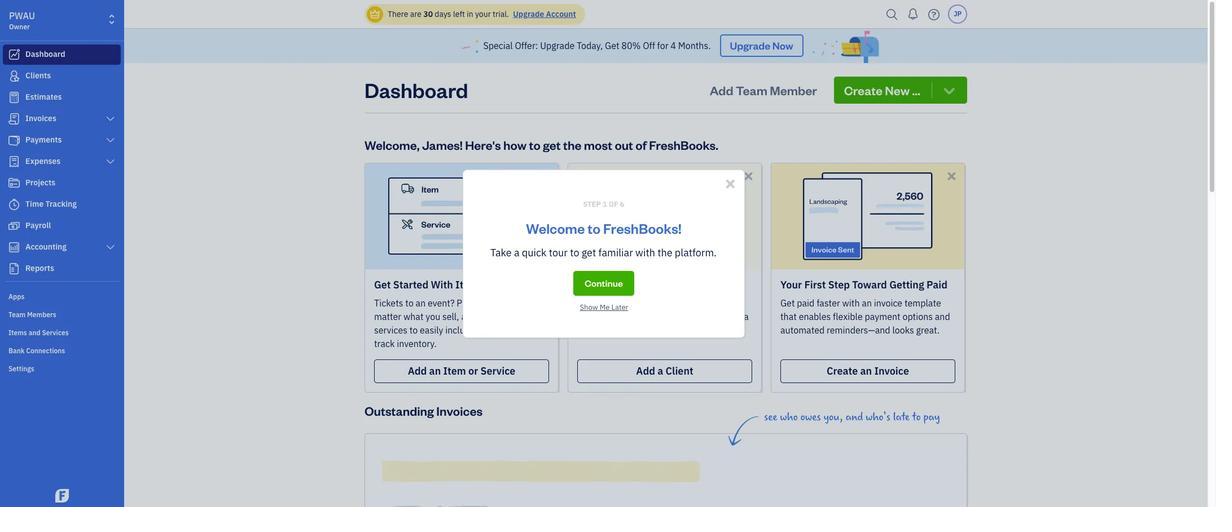 Task type: locate. For each thing, give the bounding box(es) containing it.
special offer: upgrade today, get 80% off for 4 months.
[[483, 40, 711, 52]]

client
[[682, 279, 710, 292], [666, 365, 693, 378]]

a
[[514, 247, 520, 260], [744, 311, 749, 323], [608, 325, 613, 336], [658, 365, 663, 378]]

you,
[[824, 411, 843, 424]]

1 vertical spatial with
[[842, 298, 860, 309]]

1 horizontal spatial get
[[582, 247, 596, 260]]

welcome to freshbooks!
[[526, 220, 682, 238]]

your
[[617, 279, 638, 292], [781, 279, 802, 292]]

tickets to an event? printed t-shirts? no matter what you sell, add your items or services to easily include on an invoice or track inventory.
[[374, 298, 541, 350]]

2 vertical spatial with
[[724, 311, 742, 323]]

add team member
[[710, 82, 817, 98]]

to right how
[[529, 137, 541, 153]]

who's
[[866, 411, 891, 424]]

dashboard image
[[7, 49, 21, 60]]

most
[[584, 137, 612, 153]]

a right take
[[514, 247, 520, 260]]

add an item or service link
[[374, 360, 549, 384]]

get left familiar
[[582, 247, 596, 260]]

of right me
[[623, 298, 631, 309]]

see
[[764, 411, 778, 424]]

upgrade now
[[730, 39, 793, 52]]

or
[[524, 311, 532, 323], [532, 325, 541, 336], [468, 365, 478, 378]]

who
[[780, 411, 798, 424]]

payment inside get paid faster with an invoice template that enables flexible payment options and automated reminders—and looks great.
[[865, 311, 901, 323]]

and right you, at the right bottom
[[846, 411, 863, 424]]

and
[[486, 279, 503, 292], [668, 298, 683, 309], [609, 311, 624, 323], [935, 311, 950, 323], [846, 411, 863, 424]]

first
[[804, 279, 826, 292]]

1 horizontal spatial track
[[600, 298, 621, 309]]

get inside get paid faster with an invoice template that enables flexible payment options and automated reminders—and looks great.
[[781, 298, 795, 309]]

take a quick tour to get familiar with the platform.
[[491, 247, 717, 260]]

payment up reports
[[685, 298, 721, 309]]

are
[[410, 9, 422, 19]]

james!
[[422, 137, 463, 153]]

0 horizontal spatial add
[[408, 365, 427, 378]]

track down continue button
[[600, 298, 621, 309]]

there
[[388, 9, 408, 19]]

the left platform. at right
[[658, 247, 673, 260]]

bank connections image
[[8, 347, 121, 356]]

get up dismiss image
[[543, 137, 561, 153]]

2 horizontal spatial get
[[781, 298, 795, 309]]

get for get started with items and services
[[374, 279, 391, 292]]

1 horizontal spatial dismiss image
[[945, 170, 958, 183]]

payment image
[[7, 135, 21, 146]]

dismiss image for manage your growing client list
[[742, 170, 755, 183]]

add inside 'button'
[[710, 82, 733, 98]]

3 chevron large down image from the top
[[105, 243, 116, 252]]

now
[[773, 39, 793, 52]]

0 horizontal spatial with
[[636, 247, 656, 260]]

payment
[[685, 298, 721, 309], [865, 311, 901, 323]]

invoice image
[[7, 113, 21, 125]]

1 vertical spatial get
[[374, 279, 391, 292]]

add
[[461, 311, 477, 323]]

1 horizontal spatial with
[[724, 311, 742, 323]]

get up tickets
[[374, 279, 391, 292]]

an down toward
[[862, 298, 872, 309]]

the
[[563, 137, 582, 153], [658, 247, 673, 260]]

for down list
[[723, 298, 734, 309]]

get for get paid faster with an invoice template that enables flexible payment options and automated reminders—and looks great.
[[781, 298, 795, 309]]

1 vertical spatial payment
[[865, 311, 901, 323]]

special
[[483, 40, 513, 52]]

1 horizontal spatial for
[[723, 298, 734, 309]]

account
[[546, 9, 576, 19]]

0 vertical spatial chevron large down image
[[105, 115, 116, 124]]

0 horizontal spatial get
[[374, 279, 391, 292]]

upgrade left now
[[730, 39, 770, 52]]

with right reports
[[724, 311, 742, 323]]

freshbooks image
[[53, 490, 71, 503]]

track down services
[[374, 338, 395, 350]]

estimate image
[[7, 92, 21, 103]]

of right click
[[598, 325, 606, 336]]

invoices
[[633, 298, 666, 309]]

manage your growing client list
[[577, 279, 729, 292]]

invoice down toward
[[874, 298, 903, 309]]

0 horizontal spatial track
[[374, 338, 395, 350]]

team
[[736, 82, 768, 98]]

1 vertical spatial get
[[582, 247, 596, 260]]

invoice inside get paid faster with an invoice template that enables flexible payment options and automated reminders—and looks great.
[[874, 298, 903, 309]]

2 vertical spatial get
[[781, 298, 795, 309]]

the left most
[[563, 137, 582, 153]]

0 vertical spatial the
[[563, 137, 582, 153]]

1 horizontal spatial your
[[781, 279, 802, 292]]

chevron large down image
[[105, 115, 116, 124], [105, 157, 116, 166], [105, 243, 116, 252]]

out
[[615, 137, 633, 153]]

your up the "later"
[[617, 279, 638, 292]]

0 horizontal spatial for
[[657, 40, 669, 52]]

2 horizontal spatial with
[[842, 298, 860, 309]]

and up the client
[[668, 298, 683, 309]]

get up that
[[781, 298, 795, 309]]

1 dismiss image from the left
[[742, 170, 755, 183]]

add a client link
[[577, 360, 752, 384]]

and up t-
[[486, 279, 503, 292]]

main element
[[0, 0, 152, 508]]

step
[[583, 200, 601, 209]]

30
[[423, 9, 433, 19]]

add down the button.
[[636, 365, 655, 378]]

your right in
[[475, 9, 491, 19]]

2 vertical spatial chevron large down image
[[105, 243, 116, 252]]

0 horizontal spatial payment
[[685, 298, 721, 309]]

2 horizontal spatial add
[[710, 82, 733, 98]]

of
[[636, 137, 647, 153], [623, 298, 631, 309], [598, 325, 606, 336]]

on
[[477, 325, 487, 336]]

add left team
[[710, 82, 733, 98]]

with down freshbooks!
[[636, 247, 656, 260]]

add down inventory.
[[408, 365, 427, 378]]

0 vertical spatial invoice
[[874, 298, 903, 309]]

of right out
[[636, 137, 647, 153]]

months.
[[678, 40, 711, 52]]

track inside keep track of invoices and payment for clients, and download client reports with a click of a button.
[[600, 298, 621, 309]]

1 chevron large down image from the top
[[105, 115, 116, 124]]

2 vertical spatial of
[[598, 325, 606, 336]]

get inside × dialog
[[582, 247, 596, 260]]

chevron large down image for chart icon
[[105, 243, 116, 252]]

dismiss image
[[742, 170, 755, 183], [945, 170, 958, 183]]

for
[[657, 40, 669, 52], [723, 298, 734, 309]]

upgrade right offer:
[[540, 40, 575, 52]]

event?
[[428, 298, 455, 309]]

your down t-
[[479, 311, 497, 323]]

2 horizontal spatial of
[[636, 137, 647, 153]]

with inside get paid faster with an invoice template that enables flexible payment options and automated reminders—and looks great.
[[842, 298, 860, 309]]

dismiss image for your first step toward getting paid
[[945, 170, 958, 183]]

get for familiar
[[582, 247, 596, 260]]

an
[[416, 298, 426, 309], [862, 298, 872, 309], [490, 325, 500, 336], [429, 365, 441, 378], [860, 365, 872, 378]]

items
[[456, 279, 483, 292]]

keep track of invoices and payment for clients, and download client reports with a click of a button.
[[577, 298, 749, 336]]

0 horizontal spatial dismiss image
[[742, 170, 755, 183]]

get started with items and services
[[374, 279, 546, 292]]

80%
[[622, 40, 641, 52]]

freshbooks.
[[649, 137, 719, 153]]

me
[[600, 303, 610, 313]]

and for get started with items and services
[[486, 279, 503, 292]]

your up paid
[[781, 279, 802, 292]]

reports
[[693, 311, 722, 323]]

continue button
[[573, 271, 634, 296]]

with up flexible
[[842, 298, 860, 309]]

flexible
[[833, 311, 863, 323]]

upgrade right trial.
[[513, 9, 544, 19]]

client left list
[[682, 279, 710, 292]]

invoice inside tickets to an event? printed t-shirts? no matter what you sell, add your items or services to easily include on an invoice or track inventory.
[[502, 325, 530, 336]]

0 vertical spatial with
[[636, 247, 656, 260]]

track
[[600, 298, 621, 309], [374, 338, 395, 350]]

1 vertical spatial for
[[723, 298, 734, 309]]

your inside tickets to an event? printed t-shirts? no matter what you sell, add your items or services to easily include on an invoice or track inventory.
[[479, 311, 497, 323]]

0 vertical spatial get
[[543, 137, 561, 153]]

to
[[529, 137, 541, 153], [588, 220, 601, 238], [570, 247, 580, 260], [405, 298, 414, 309], [410, 325, 418, 336], [913, 411, 921, 424]]

0 vertical spatial payment
[[685, 298, 721, 309]]

1 horizontal spatial get
[[605, 40, 619, 52]]

show
[[580, 303, 598, 313]]

payment inside keep track of invoices and payment for clients, and download client reports with a click of a button.
[[685, 298, 721, 309]]

0 horizontal spatial get
[[543, 137, 561, 153]]

owner
[[9, 23, 30, 31]]

upgrade
[[513, 9, 544, 19], [730, 39, 770, 52], [540, 40, 575, 52]]

and up great.
[[935, 311, 950, 323]]

client down the client
[[666, 365, 693, 378]]

see who owes you, and who's late to pay
[[764, 411, 940, 424]]

0 horizontal spatial invoice
[[502, 325, 530, 336]]

outstanding invoices
[[365, 403, 483, 419]]

inventory.
[[397, 338, 437, 350]]

1 horizontal spatial payment
[[865, 311, 901, 323]]

2 dismiss image from the left
[[945, 170, 958, 183]]

0 horizontal spatial your
[[617, 279, 638, 292]]

1 vertical spatial chevron large down image
[[105, 157, 116, 166]]

list
[[712, 279, 729, 292]]

and for keep track of invoices and payment for clients, and download client reports with a click of a button.
[[668, 298, 683, 309]]

how
[[503, 137, 527, 153]]

1 horizontal spatial the
[[658, 247, 673, 260]]

started
[[393, 279, 428, 292]]

welcome,
[[365, 137, 420, 153]]

payment up looks
[[865, 311, 901, 323]]

get left 80%
[[605, 40, 619, 52]]

1 horizontal spatial of
[[623, 298, 631, 309]]

for left 4
[[657, 40, 669, 52]]

add team member button
[[700, 77, 827, 104]]

that
[[781, 311, 797, 323]]

0 vertical spatial of
[[636, 137, 647, 153]]

your first step toward getting paid
[[781, 279, 948, 292]]

1 horizontal spatial add
[[636, 365, 655, 378]]

add a client
[[636, 365, 693, 378]]

1 horizontal spatial invoice
[[874, 298, 903, 309]]

add
[[710, 82, 733, 98], [408, 365, 427, 378], [636, 365, 655, 378]]

add for add team member
[[710, 82, 733, 98]]

timer image
[[7, 199, 21, 211]]

1 vertical spatial your
[[479, 311, 497, 323]]

with
[[431, 279, 453, 292]]

an right create
[[860, 365, 872, 378]]

0 vertical spatial track
[[600, 298, 621, 309]]

invoice down items
[[502, 325, 530, 336]]

1 vertical spatial invoice
[[502, 325, 530, 336]]

1 vertical spatial track
[[374, 338, 395, 350]]

an inside get paid faster with an invoice template that enables flexible payment options and automated reminders—and looks great.
[[862, 298, 872, 309]]

later
[[611, 303, 628, 313]]

1 vertical spatial the
[[658, 247, 673, 260]]

easily
[[420, 325, 443, 336]]

with
[[636, 247, 656, 260], [842, 298, 860, 309], [724, 311, 742, 323]]

2 chevron large down image from the top
[[105, 157, 116, 166]]



Task type: vqa. For each thing, say whether or not it's contained in the screenshot.
RATE
no



Task type: describe. For each thing, give the bounding box(es) containing it.
a inside × dialog
[[514, 247, 520, 260]]

add an item or service
[[408, 365, 515, 378]]

get for the
[[543, 137, 561, 153]]

upgrade now link
[[720, 35, 803, 57]]

with inside keep track of invoices and payment for clients, and download client reports with a click of a button.
[[724, 311, 742, 323]]

click
[[577, 325, 596, 336]]

to down the what
[[410, 325, 418, 336]]

add for add a client
[[636, 365, 655, 378]]

off
[[643, 40, 655, 52]]

with inside × dialog
[[636, 247, 656, 260]]

show me later
[[580, 303, 628, 313]]

expense image
[[7, 156, 21, 168]]

to down 'step'
[[588, 220, 601, 238]]

services
[[506, 279, 546, 292]]

0 vertical spatial for
[[657, 40, 669, 52]]

1 vertical spatial or
[[532, 325, 541, 336]]

dismiss image
[[539, 170, 552, 183]]

an up the what
[[416, 298, 426, 309]]

here's
[[465, 137, 501, 153]]

pwau owner
[[9, 10, 35, 31]]

services
[[374, 325, 408, 336]]

0 horizontal spatial of
[[598, 325, 606, 336]]

project image
[[7, 178, 21, 189]]

late
[[893, 411, 910, 424]]

pwau
[[9, 10, 35, 21]]

quick
[[522, 247, 547, 260]]

take
[[491, 247, 512, 260]]

and up the button.
[[609, 311, 624, 323]]

trial.
[[493, 9, 509, 19]]

button.
[[615, 325, 644, 336]]

team members image
[[8, 310, 121, 319]]

member
[[770, 82, 817, 98]]

service
[[481, 365, 515, 378]]

the inside × dialog
[[658, 247, 673, 260]]

chevron large down image
[[105, 136, 116, 145]]

create
[[827, 365, 858, 378]]

1 your from the left
[[617, 279, 638, 292]]

chevron large down image for expense "image"
[[105, 157, 116, 166]]

2 vertical spatial or
[[468, 365, 478, 378]]

paid
[[797, 298, 815, 309]]

dashboard
[[365, 77, 468, 103]]

a left the button.
[[608, 325, 613, 336]]

outstanding
[[365, 403, 434, 419]]

continue
[[585, 278, 623, 289]]

and for see who owes you, and who's late to pay
[[846, 411, 863, 424]]

report image
[[7, 264, 21, 275]]

and inside get paid faster with an invoice template that enables flexible payment options and automated reminders—and looks great.
[[935, 311, 950, 323]]

settings image
[[8, 365, 121, 374]]

item
[[443, 365, 466, 378]]

a right reports
[[744, 311, 749, 323]]

platform.
[[675, 247, 717, 260]]

welcome
[[526, 220, 585, 238]]

chart image
[[7, 242, 21, 253]]

0 vertical spatial get
[[605, 40, 619, 52]]

4
[[671, 40, 676, 52]]

reminders—and
[[827, 325, 890, 336]]

sell,
[[442, 311, 459, 323]]

toward
[[852, 279, 887, 292]]

printed
[[457, 298, 486, 309]]

welcome, james! here's how to get the most out of freshbooks.
[[365, 137, 719, 153]]

create an invoice link
[[781, 360, 956, 384]]

owes
[[801, 411, 821, 424]]

getting
[[890, 279, 924, 292]]

add for add an item or service
[[408, 365, 427, 378]]

money image
[[7, 221, 21, 232]]

1
[[603, 200, 607, 209]]

faster
[[817, 298, 840, 309]]

crown image
[[369, 8, 381, 20]]

familiar
[[599, 247, 633, 260]]

great.
[[916, 325, 940, 336]]

0 vertical spatial or
[[524, 311, 532, 323]]

today,
[[577, 40, 603, 52]]

× dialog
[[463, 170, 745, 339]]

items and services image
[[8, 328, 121, 338]]

an left item
[[429, 365, 441, 378]]

client
[[668, 311, 691, 323]]

chevron large down image for invoice 'image'
[[105, 115, 116, 124]]

track inside tickets to an event? printed t-shirts? no matter what you sell, add your items or services to easily include on an invoice or track inventory.
[[374, 338, 395, 350]]

1 vertical spatial client
[[666, 365, 693, 378]]

shirts?
[[495, 298, 522, 309]]

upgrade account link
[[511, 9, 576, 19]]

to left pay
[[913, 411, 921, 424]]

pay
[[924, 411, 940, 424]]

growing
[[640, 279, 680, 292]]

automated
[[781, 325, 825, 336]]

for inside keep track of invoices and payment for clients, and download client reports with a click of a button.
[[723, 298, 734, 309]]

days
[[435, 9, 451, 19]]

invoices
[[436, 403, 483, 419]]

step 1 of 6
[[583, 200, 624, 209]]

of
[[609, 200, 618, 209]]

tour
[[549, 247, 568, 260]]

an right on at the left of page
[[490, 325, 500, 336]]

t-
[[488, 298, 495, 309]]

1 vertical spatial of
[[623, 298, 631, 309]]

tickets
[[374, 298, 403, 309]]

×
[[725, 172, 736, 193]]

0 vertical spatial client
[[682, 279, 710, 292]]

enables
[[799, 311, 831, 323]]

matter
[[374, 311, 401, 323]]

create an invoice
[[827, 365, 909, 378]]

a down keep track of invoices and payment for clients, and download client reports with a click of a button.
[[658, 365, 663, 378]]

invoice
[[874, 365, 909, 378]]

to up the what
[[405, 298, 414, 309]]

0 vertical spatial your
[[475, 9, 491, 19]]

step
[[828, 279, 850, 292]]

offer:
[[515, 40, 538, 52]]

options
[[903, 311, 933, 323]]

2 your from the left
[[781, 279, 802, 292]]

0 horizontal spatial the
[[563, 137, 582, 153]]

apps image
[[8, 292, 121, 301]]

search image
[[883, 6, 901, 23]]

template
[[905, 298, 941, 309]]

left
[[453, 9, 465, 19]]

manage
[[577, 279, 614, 292]]

to right tour
[[570, 247, 580, 260]]

go to help image
[[925, 6, 943, 23]]

client image
[[7, 71, 21, 82]]

there are 30 days left in your trial. upgrade account
[[388, 9, 576, 19]]

looks
[[893, 325, 914, 336]]



